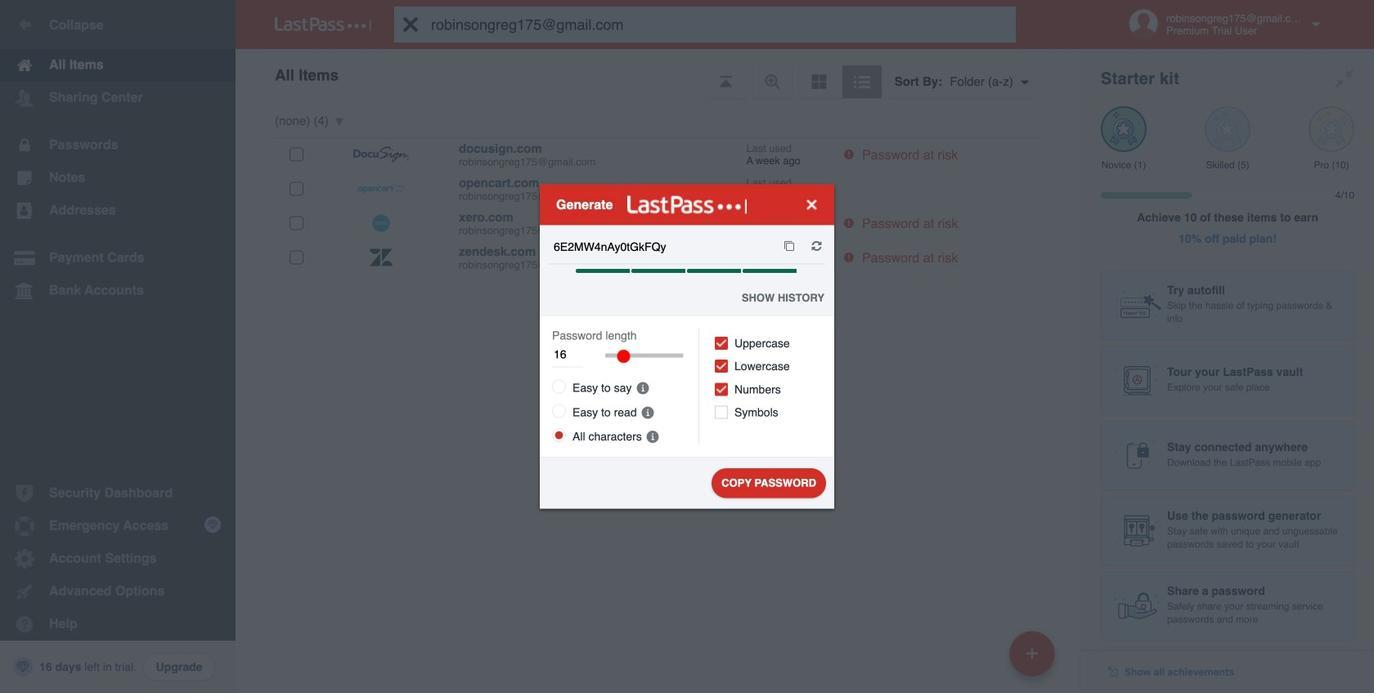 Task type: describe. For each thing, give the bounding box(es) containing it.
Search search field
[[394, 7, 1048, 43]]

vault options navigation
[[236, 49, 1082, 98]]



Task type: locate. For each thing, give the bounding box(es) containing it.
Please enter a password... text field
[[552, 225, 769, 266]]

dialog
[[532, 184, 843, 509]]

main navigation navigation
[[0, 0, 236, 694]]

search my vault text field
[[394, 7, 1048, 43]]

None range field
[[605, 345, 683, 367]]

lastpass image
[[275, 17, 371, 32]]

new item navigation
[[1004, 627, 1065, 694]]

clear search image
[[394, 7, 427, 43]]

new item image
[[1027, 648, 1038, 660]]

None number field
[[552, 347, 583, 368]]



Task type: vqa. For each thing, say whether or not it's contained in the screenshot.
the search my vault text field
yes



